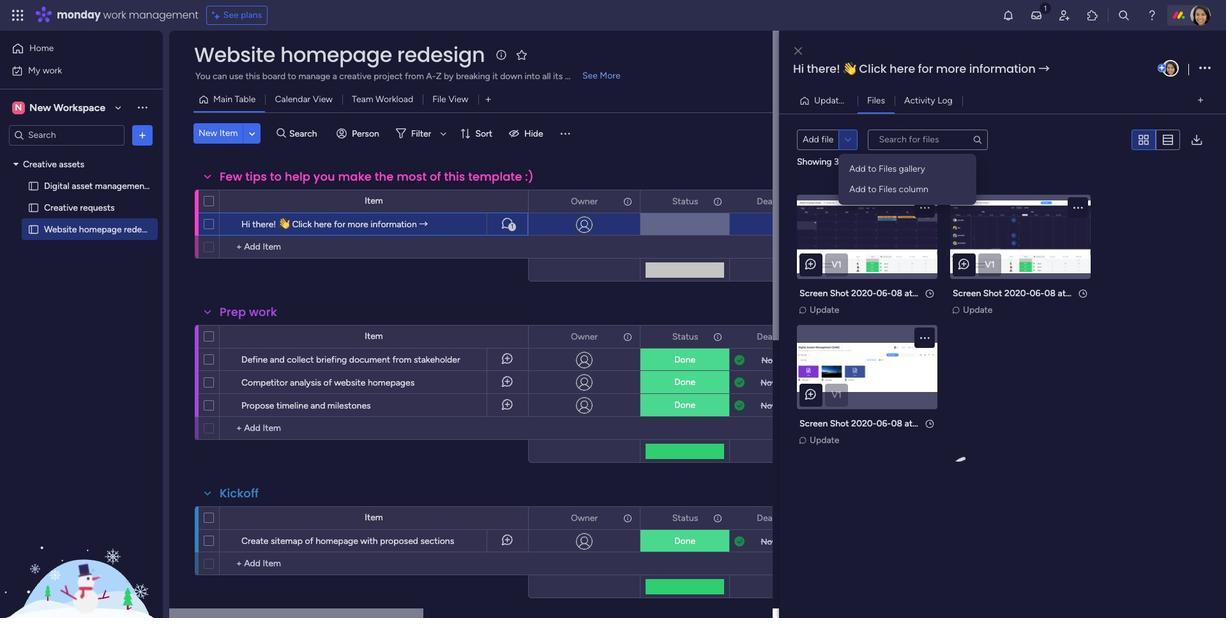 Task type: locate. For each thing, give the bounding box(es) containing it.
status
[[673, 196, 698, 207], [673, 331, 698, 342], [673, 513, 698, 524]]

2020- for 11.05.30.png
[[852, 418, 877, 429]]

1 horizontal spatial options image
[[622, 508, 631, 529]]

search image
[[973, 135, 983, 145]]

0 vertical spatial owner field
[[568, 195, 601, 209]]

gallery
[[899, 164, 926, 174]]

file actions image for 11.26.37.png
[[919, 201, 931, 214]]

update down screen shot 2020-06-08 at 11.05.30.png
[[810, 435, 840, 446]]

0 vertical spatial status
[[673, 196, 698, 207]]

1 horizontal spatial james peterson image
[[1191, 5, 1211, 26]]

information down the
[[371, 219, 417, 230]]

work right prep
[[249, 304, 277, 320]]

2 owner from the top
[[571, 331, 598, 342]]

website homepage redesign
[[194, 40, 485, 69], [44, 224, 158, 235]]

deadline
[[757, 196, 792, 207], [757, 331, 792, 342], [757, 513, 792, 524]]

homepage left with
[[316, 536, 358, 547]]

2 vertical spatial add
[[850, 184, 866, 195]]

see plans
[[223, 10, 262, 20]]

more up log
[[936, 61, 967, 77]]

table
[[235, 94, 256, 105]]

1 owner field from the top
[[568, 195, 601, 209]]

0 vertical spatial options image
[[136, 129, 149, 142]]

invite members image
[[1059, 9, 1071, 22]]

1 vertical spatial hi
[[241, 219, 250, 230]]

there! down tips
[[252, 219, 276, 230]]

workspace selection element
[[12, 100, 107, 115]]

to down add to files gallery
[[868, 184, 877, 195]]

2 view from the left
[[449, 94, 469, 105]]

2020-
[[852, 288, 877, 299], [1005, 288, 1030, 299], [852, 418, 877, 429]]

1 horizontal spatial new
[[199, 128, 217, 139]]

v1 up screen shot 2020-06-08 at 11.25.05.png
[[985, 259, 995, 270]]

0 horizontal spatial hi there!   👋  click here for more information  →
[[241, 219, 428, 230]]

nov 20
[[761, 378, 788, 387]]

work right my
[[43, 65, 62, 76]]

add inside button
[[803, 134, 820, 145]]

11.26.37.png
[[915, 288, 964, 299]]

1 horizontal spatial here
[[890, 61, 916, 77]]

2 vertical spatial work
[[249, 304, 277, 320]]

more inside field
[[936, 61, 967, 77]]

main table
[[213, 94, 256, 105]]

activity log
[[905, 95, 953, 106]]

1 horizontal spatial redesign
[[397, 40, 485, 69]]

proposed
[[380, 536, 418, 547]]

at left 11.05.30.png
[[905, 418, 913, 429]]

status for few tips to help you make the most of this template :) column information icon
[[673, 196, 698, 207]]

management for work
[[129, 8, 198, 22]]

1 vertical spatial work
[[43, 65, 62, 76]]

website down see plans button
[[194, 40, 275, 69]]

add left 'files'
[[850, 164, 866, 174]]

2 vertical spatial options image
[[622, 508, 631, 529]]

3
[[834, 157, 839, 167], [868, 157, 873, 167]]

files
[[868, 95, 885, 106], [879, 164, 897, 174], [879, 184, 897, 195]]

hi
[[793, 61, 804, 77], [241, 219, 250, 230]]

view
[[313, 94, 333, 105], [449, 94, 469, 105]]

0 horizontal spatial more
[[348, 219, 368, 230]]

None search field
[[868, 130, 989, 150]]

2 3 from the left
[[868, 157, 873, 167]]

update for screen shot 2020-06-08 at 11.25.05.png
[[963, 305, 993, 316]]

0 vertical spatial hi there!   👋  click here for more information  →
[[793, 61, 1050, 77]]

click up the files button
[[859, 61, 887, 77]]

at for 11.05.30.png
[[905, 418, 913, 429]]

management inside list box
[[95, 180, 148, 191]]

1 + add item text field from the top
[[226, 240, 330, 255]]

view for file view
[[449, 94, 469, 105]]

1 vertical spatial see
[[583, 70, 598, 81]]

add view image
[[486, 95, 491, 104], [1198, 96, 1204, 105]]

creative for creative assets
[[23, 159, 57, 170]]

workspace
[[54, 101, 105, 113]]

update button
[[797, 303, 844, 318], [951, 303, 997, 318], [797, 434, 844, 448]]

see left 'more'
[[583, 70, 598, 81]]

0 vertical spatial homepage
[[280, 40, 392, 69]]

0 vertical spatial more
[[936, 61, 967, 77]]

2 vertical spatial status
[[673, 513, 698, 524]]

1 vertical spatial new
[[199, 128, 217, 139]]

workspace options image
[[136, 101, 149, 114]]

item inside button
[[220, 128, 238, 139]]

see
[[223, 10, 239, 20], [583, 70, 598, 81]]

08 for 11.26.37.png
[[891, 288, 903, 299]]

public board image up public board icon
[[27, 202, 40, 214]]

0 horizontal spatial options image
[[136, 129, 149, 142]]

2 status field from the top
[[669, 330, 702, 344]]

prep work
[[220, 304, 277, 320]]

screen for screen shot 2020-06-08 at 11.05.30.png
[[800, 418, 828, 429]]

08 for 11.25.05.png
[[1045, 288, 1056, 299]]

2 vertical spatial owner
[[571, 513, 598, 524]]

0 vertical spatial deadline field
[[754, 195, 795, 209]]

Kickoff field
[[217, 486, 262, 502]]

1 horizontal spatial →
[[1039, 61, 1050, 77]]

0 horizontal spatial redesign
[[124, 224, 158, 235]]

column information image
[[623, 196, 633, 207], [623, 332, 633, 342], [713, 513, 723, 524]]

hi down tips
[[241, 219, 250, 230]]

at left 11.25.05.png
[[1058, 288, 1066, 299]]

:)
[[525, 169, 534, 185]]

add down out
[[850, 184, 866, 195]]

+ Add Item text field
[[226, 240, 330, 255], [226, 421, 330, 436]]

1 horizontal spatial view
[[449, 94, 469, 105]]

of
[[857, 157, 866, 167], [430, 169, 441, 185], [324, 378, 332, 388], [305, 536, 313, 547]]

(dam)
[[150, 180, 176, 191]]

v2 done deadline image left nov 20
[[735, 377, 745, 389]]

of inside field
[[430, 169, 441, 185]]

homepage
[[280, 40, 392, 69], [79, 224, 122, 235], [316, 536, 358, 547]]

1 vertical spatial files
[[879, 164, 897, 174]]

define and collect briefing document from stakeholder
[[241, 355, 460, 365]]

1 horizontal spatial more
[[936, 61, 967, 77]]

file actions image for 11.25.05.png
[[1072, 201, 1085, 214]]

filter
[[411, 128, 431, 139]]

milestones
[[328, 401, 371, 411]]

1 vertical spatial website
[[44, 224, 77, 235]]

0 horizontal spatial hi
[[241, 219, 250, 230]]

new for new workspace
[[29, 101, 51, 113]]

nov for nov 12
[[762, 356, 777, 365]]

hi inside hi there!   👋  click here for more information  → field
[[793, 61, 804, 77]]

to right out
[[868, 164, 877, 174]]

new inside workspace selection element
[[29, 101, 51, 113]]

1 horizontal spatial there!
[[807, 61, 840, 77]]

options image for few tips to help you make the most of this template :) column information image
[[622, 191, 631, 212]]

for up activity log
[[918, 61, 934, 77]]

public board image
[[27, 180, 40, 192], [27, 202, 40, 214]]

option
[[0, 153, 163, 155]]

1 horizontal spatial website
[[194, 40, 275, 69]]

updates
[[815, 95, 848, 106]]

view inside "button"
[[449, 94, 469, 105]]

here up activity
[[890, 61, 916, 77]]

new down "main"
[[199, 128, 217, 139]]

v2 done deadline image left "nov 12"
[[735, 354, 745, 366]]

v1 up the screen shot 2020-06-08 at 11.26.37.png
[[832, 259, 842, 270]]

item up document
[[365, 331, 383, 342]]

v1
[[832, 259, 842, 270], [985, 259, 995, 270], [832, 390, 842, 401]]

see left plans
[[223, 10, 239, 20]]

→
[[1039, 61, 1050, 77], [419, 219, 428, 230]]

1 vertical spatial 1
[[511, 223, 514, 231]]

work right 'monday'
[[103, 8, 126, 22]]

v1 for screen shot 2020-06-08 at 11.05.30.png
[[832, 390, 842, 401]]

kickoff
[[220, 486, 259, 502]]

1 vertical spatial website homepage redesign
[[44, 224, 158, 235]]

v2 done deadline image for define and collect briefing document from stakeholder
[[735, 354, 745, 366]]

hi there!   👋  click here for more information  → up activity
[[793, 61, 1050, 77]]

nov left 28
[[761, 401, 776, 410]]

deadline field for few tips to help you make the most of this template :)
[[754, 195, 795, 209]]

screen
[[800, 288, 828, 299], [953, 288, 981, 299], [800, 418, 828, 429]]

2 done from the top
[[675, 377, 696, 388]]

see plans button
[[206, 6, 268, 25]]

1 done from the top
[[675, 355, 696, 365]]

options image
[[1200, 60, 1211, 77], [622, 191, 631, 212], [622, 326, 631, 348], [712, 326, 721, 348], [712, 508, 721, 529]]

2 vertical spatial files
[[879, 184, 897, 195]]

2020- for 11.25.05.png
[[1005, 288, 1030, 299]]

see for see more
[[583, 70, 598, 81]]

update for screen shot 2020-06-08 at 11.05.30.png
[[810, 435, 840, 446]]

1 horizontal spatial information
[[970, 61, 1036, 77]]

out
[[841, 157, 855, 167]]

2 deadline field from the top
[[754, 330, 795, 344]]

0 vertical spatial for
[[918, 61, 934, 77]]

options image for the middle column information icon
[[712, 326, 721, 348]]

column information image for few tips to help you make the most of this template :)
[[713, 196, 723, 207]]

item for prep work
[[365, 331, 383, 342]]

file
[[822, 134, 834, 145]]

06- left 11.25.05.png
[[1030, 288, 1045, 299]]

1 vertical spatial deadline
[[757, 331, 792, 342]]

1 v2 done deadline image from the top
[[735, 377, 745, 389]]

item left angle down icon
[[220, 128, 238, 139]]

Few tips to help you make the most of this template :) field
[[217, 169, 537, 185]]

management for asset
[[95, 180, 148, 191]]

shot for screen shot 2020-06-08 at 11.25.05.png
[[984, 288, 1003, 299]]

to for add to files gallery
[[868, 164, 877, 174]]

assets
[[59, 159, 84, 170]]

nov left 12
[[762, 356, 777, 365]]

3 left out
[[834, 157, 839, 167]]

0 vertical spatial website
[[194, 40, 275, 69]]

0 horizontal spatial here
[[314, 219, 332, 230]]

shot for screen shot 2020-06-08 at 11.26.37.png
[[830, 288, 849, 299]]

to
[[868, 164, 877, 174], [270, 169, 282, 185], [868, 184, 877, 195]]

1 3 from the left
[[834, 157, 839, 167]]

workspace image
[[12, 101, 25, 115]]

3 deadline from the top
[[757, 513, 792, 524]]

2 vertical spatial deadline
[[757, 513, 792, 524]]

1 vertical spatial homepage
[[79, 224, 122, 235]]

of right out
[[857, 157, 866, 167]]

2 horizontal spatial work
[[249, 304, 277, 320]]

create
[[241, 536, 269, 547]]

0 vertical spatial owner
[[571, 196, 598, 207]]

3 status field from the top
[[669, 511, 702, 525]]

2 horizontal spatial options image
[[712, 191, 721, 212]]

2 owner field from the top
[[568, 330, 601, 344]]

0 horizontal spatial →
[[419, 219, 428, 230]]

v1 up screen shot 2020-06-08 at 11.05.30.png
[[832, 390, 842, 401]]

06-
[[877, 288, 891, 299], [1030, 288, 1045, 299], [877, 418, 891, 429]]

and right "define"
[[270, 355, 285, 365]]

team workload button
[[342, 89, 423, 110]]

of left this
[[430, 169, 441, 185]]

click down help
[[292, 219, 312, 230]]

owner field for kickoff
[[568, 511, 601, 525]]

menu menu
[[844, 159, 972, 200]]

v2 done deadline image left nov 28
[[735, 400, 745, 412]]

0 horizontal spatial website
[[44, 224, 77, 235]]

hi there!   👋  click here for more information  → down you
[[241, 219, 428, 230]]

add to favorites image
[[516, 48, 528, 61]]

1 vertical spatial there!
[[252, 219, 276, 230]]

0 vertical spatial website homepage redesign
[[194, 40, 485, 69]]

06- left 11.05.30.png
[[877, 418, 891, 429]]

1 down template
[[511, 223, 514, 231]]

apps image
[[1087, 9, 1099, 22]]

11.25.05.png
[[1068, 288, 1118, 299]]

add view image up sort
[[486, 95, 491, 104]]

owner for prep work
[[571, 331, 598, 342]]

calendar view button
[[265, 89, 342, 110]]

1 vertical spatial 👋
[[279, 219, 290, 230]]

propose
[[241, 401, 274, 411]]

website inside list box
[[44, 224, 77, 235]]

2 vertical spatial column information image
[[713, 513, 723, 524]]

activity
[[905, 95, 936, 106]]

view right file
[[449, 94, 469, 105]]

3 deadline field from the top
[[754, 511, 795, 525]]

12
[[779, 356, 787, 365]]

homepage down requests
[[79, 224, 122, 235]]

shot
[[830, 288, 849, 299], [984, 288, 1003, 299], [830, 418, 849, 429]]

nov
[[762, 356, 777, 365], [761, 378, 776, 387], [761, 401, 776, 410], [761, 537, 777, 547]]

more down make
[[348, 219, 368, 230]]

work for monday
[[103, 8, 126, 22]]

files inside button
[[868, 95, 885, 106]]

angle down image
[[249, 129, 255, 138]]

3 status from the top
[[673, 513, 698, 524]]

information down notifications image
[[970, 61, 1036, 77]]

0 vertical spatial information
[[970, 61, 1036, 77]]

2 v2 done deadline image from the top
[[735, 400, 745, 412]]

website homepage redesign up team
[[194, 40, 485, 69]]

update button for screen shot 2020-06-08 at 11.26.37.png
[[797, 303, 844, 318]]

👋 up /
[[843, 61, 857, 77]]

1 vertical spatial information
[[371, 219, 417, 230]]

2 v2 done deadline image from the top
[[735, 536, 745, 548]]

sort
[[476, 128, 493, 139]]

to inside field
[[270, 169, 282, 185]]

homepage up team
[[280, 40, 392, 69]]

public board image left digital
[[27, 180, 40, 192]]

1 button
[[487, 213, 528, 236]]

at left 11.26.37.png
[[905, 288, 913, 299]]

1 vertical spatial status
[[673, 331, 698, 342]]

1 horizontal spatial hi there!   👋  click here for more information  →
[[793, 61, 1050, 77]]

3 left 'files'
[[868, 157, 873, 167]]

0 horizontal spatial for
[[334, 219, 346, 230]]

Prep work field
[[217, 304, 280, 321]]

to right tips
[[270, 169, 282, 185]]

2 status from the top
[[673, 331, 698, 342]]

menu image
[[559, 127, 572, 140]]

competitor analysis of website homepages
[[241, 378, 415, 388]]

redesign up file
[[397, 40, 485, 69]]

column information image for kickoff
[[713, 513, 723, 524]]

creative down digital
[[44, 202, 78, 213]]

see more
[[583, 70, 621, 81]]

0 vertical spatial column information image
[[713, 196, 723, 207]]

item down few tips to help you make the most of this template :) field
[[365, 195, 383, 206]]

v2 done deadline image for nov 26
[[735, 536, 745, 548]]

1 vertical spatial for
[[334, 219, 346, 230]]

new inside button
[[199, 128, 217, 139]]

1 vertical spatial management
[[95, 180, 148, 191]]

options image for column information image to the middle
[[622, 326, 631, 348]]

update button for screen shot 2020-06-08 at 11.05.30.png
[[797, 434, 844, 448]]

1 vertical spatial v2 done deadline image
[[735, 400, 745, 412]]

nov left '20' on the bottom
[[761, 378, 776, 387]]

caret down image
[[13, 160, 19, 169]]

work inside prep work field
[[249, 304, 277, 320]]

Deadline field
[[754, 195, 795, 209], [754, 330, 795, 344], [754, 511, 795, 525]]

list box
[[0, 151, 176, 413]]

v2 done deadline image for nov 20
[[735, 377, 745, 389]]

update down 11.26.37.png
[[963, 305, 993, 316]]

0 horizontal spatial there!
[[252, 219, 276, 230]]

team workload
[[352, 94, 413, 105]]

0 vertical spatial and
[[270, 355, 285, 365]]

files up add to files column
[[879, 164, 897, 174]]

v2 done deadline image
[[735, 377, 745, 389], [735, 536, 745, 548]]

v2 done deadline image for propose timeline and milestones
[[735, 400, 745, 412]]

add file
[[803, 134, 834, 145]]

work inside my work button
[[43, 65, 62, 76]]

3 owner from the top
[[571, 513, 598, 524]]

creative requests
[[44, 202, 115, 213]]

calendar view
[[275, 94, 333, 105]]

+ Add Item text field
[[226, 556, 330, 572]]

1 horizontal spatial click
[[859, 61, 887, 77]]

hide
[[525, 128, 543, 139]]

add for add to files gallery
[[850, 164, 866, 174]]

1 v2 done deadline image from the top
[[735, 354, 745, 366]]

briefing
[[316, 355, 347, 365]]

files
[[875, 157, 891, 167]]

/
[[851, 95, 854, 106]]

more
[[936, 61, 967, 77], [348, 219, 368, 230]]

0 vertical spatial files
[[868, 95, 885, 106]]

Search in workspace field
[[27, 128, 107, 142]]

screen for screen shot 2020-06-08 at 11.26.37.png
[[800, 288, 828, 299]]

Website homepage redesign field
[[191, 40, 488, 69]]

👋 down help
[[279, 219, 290, 230]]

and down competitor analysis of website homepages
[[311, 401, 325, 411]]

3 done from the top
[[675, 400, 696, 411]]

0 vertical spatial + add item text field
[[226, 240, 330, 255]]

0 vertical spatial add
[[803, 134, 820, 145]]

and
[[270, 355, 285, 365], [311, 401, 325, 411]]

2 public board image from the top
[[27, 202, 40, 214]]

0 vertical spatial public board image
[[27, 180, 40, 192]]

0 vertical spatial deadline
[[757, 196, 792, 207]]

👋 inside field
[[843, 61, 857, 77]]

there! up 'updates / 1' button
[[807, 61, 840, 77]]

options image
[[136, 129, 149, 142], [712, 191, 721, 212], [622, 508, 631, 529]]

column information image
[[713, 196, 723, 207], [713, 332, 723, 342], [623, 513, 633, 524]]

person
[[352, 128, 379, 139]]

prep
[[220, 304, 246, 320]]

1 vertical spatial status field
[[669, 330, 702, 344]]

show board description image
[[494, 49, 509, 61]]

08 left 11.26.37.png
[[891, 288, 903, 299]]

1 vertical spatial here
[[314, 219, 332, 230]]

1 status field from the top
[[669, 195, 702, 209]]

0 vertical spatial 👋
[[843, 61, 857, 77]]

1 horizontal spatial website homepage redesign
[[194, 40, 485, 69]]

add left file
[[803, 134, 820, 145]]

new right n
[[29, 101, 51, 113]]

→ down most
[[419, 219, 428, 230]]

1 vertical spatial + add item text field
[[226, 421, 330, 436]]

here down you
[[314, 219, 332, 230]]

1 vertical spatial deadline field
[[754, 330, 795, 344]]

new
[[29, 101, 51, 113], [199, 128, 217, 139]]

inbox image
[[1030, 9, 1043, 22]]

v2 done deadline image left nov 26
[[735, 536, 745, 548]]

👋
[[843, 61, 857, 77], [279, 219, 290, 230]]

1 vertical spatial creative
[[44, 202, 78, 213]]

0 vertical spatial redesign
[[397, 40, 485, 69]]

item up with
[[365, 512, 383, 523]]

Owner field
[[568, 195, 601, 209], [568, 330, 601, 344], [568, 511, 601, 525]]

1 owner from the top
[[571, 196, 598, 207]]

column information image for few tips to help you make the most of this template :)
[[623, 196, 633, 207]]

arrow down image
[[436, 126, 451, 141]]

screen shot 2020-06-08 at 11.26.37.png
[[800, 288, 964, 299]]

2 vertical spatial owner field
[[568, 511, 601, 525]]

updates / 1 button
[[795, 90, 860, 111]]

06- left 11.26.37.png
[[877, 288, 891, 299]]

update down the screen shot 2020-06-08 at 11.26.37.png
[[810, 305, 840, 316]]

website right public board icon
[[44, 224, 77, 235]]

creative for creative requests
[[44, 202, 78, 213]]

public board image for creative requests
[[27, 202, 40, 214]]

nov for nov 28
[[761, 401, 776, 410]]

file actions image
[[919, 201, 931, 214], [1072, 201, 1085, 214], [919, 332, 931, 344]]

hi down close 'image'
[[793, 61, 804, 77]]

add view image up download image
[[1198, 96, 1204, 105]]

shot for screen shot 2020-06-08 at 11.05.30.png
[[830, 418, 849, 429]]

view right the calendar
[[313, 94, 333, 105]]

1 horizontal spatial 👋
[[843, 61, 857, 77]]

08 left 11.05.30.png
[[891, 418, 903, 429]]

filter button
[[391, 123, 451, 144]]

1 deadline from the top
[[757, 196, 792, 207]]

Status field
[[669, 195, 702, 209], [669, 330, 702, 344], [669, 511, 702, 525]]

0 horizontal spatial 👋
[[279, 219, 290, 230]]

0 vertical spatial v2 done deadline image
[[735, 354, 745, 366]]

0 vertical spatial here
[[890, 61, 916, 77]]

1 horizontal spatial see
[[583, 70, 598, 81]]

here
[[890, 61, 916, 77], [314, 219, 332, 230]]

download image
[[1191, 133, 1204, 146]]

1 public board image from the top
[[27, 180, 40, 192]]

1 deadline field from the top
[[754, 195, 795, 209]]

owner
[[571, 196, 598, 207], [571, 331, 598, 342], [571, 513, 598, 524]]

of right analysis
[[324, 378, 332, 388]]

view inside button
[[313, 94, 333, 105]]

status field for the middle column information icon
[[669, 330, 702, 344]]

1 vertical spatial column information image
[[713, 332, 723, 342]]

for down make
[[334, 219, 346, 230]]

1 right /
[[856, 95, 860, 106]]

1 horizontal spatial work
[[103, 8, 126, 22]]

propose timeline and milestones
[[241, 401, 371, 411]]

3 owner field from the top
[[568, 511, 601, 525]]

website
[[194, 40, 275, 69], [44, 224, 77, 235]]

v1 for screen shot 2020-06-08 at 11.26.37.png
[[832, 259, 842, 270]]

requests
[[80, 202, 115, 213]]

1 horizontal spatial hi
[[793, 61, 804, 77]]

1 vertical spatial owner
[[571, 331, 598, 342]]

website homepage redesign down requests
[[44, 224, 158, 235]]

files down add to files gallery
[[879, 184, 897, 195]]

0 horizontal spatial view
[[313, 94, 333, 105]]

0 vertical spatial creative
[[23, 159, 57, 170]]

for inside hi there!   👋  click here for more information  → field
[[918, 61, 934, 77]]

0 horizontal spatial click
[[292, 219, 312, 230]]

new item
[[199, 128, 238, 139]]

0 horizontal spatial 1
[[511, 223, 514, 231]]

creative right caret down "icon"
[[23, 159, 57, 170]]

0 horizontal spatial 3
[[834, 157, 839, 167]]

list box containing creative assets
[[0, 151, 176, 413]]

v2 done deadline image
[[735, 354, 745, 366], [735, 400, 745, 412]]

→ down inbox icon
[[1039, 61, 1050, 77]]

08 left 11.25.05.png
[[1045, 288, 1056, 299]]

redesign down (dam)
[[124, 224, 158, 235]]

files right /
[[868, 95, 885, 106]]

file
[[433, 94, 446, 105]]

james peterson image
[[1191, 5, 1211, 26], [1163, 60, 1179, 77]]

1 status from the top
[[673, 196, 698, 207]]

1 view from the left
[[313, 94, 333, 105]]

0 horizontal spatial work
[[43, 65, 62, 76]]

nov left 26 in the bottom right of the page
[[761, 537, 777, 547]]

click inside field
[[859, 61, 887, 77]]

with
[[361, 536, 378, 547]]



Task type: describe. For each thing, give the bounding box(es) containing it.
asset
[[72, 180, 93, 191]]

collect
[[287, 355, 314, 365]]

file view
[[433, 94, 469, 105]]

updates / 1
[[815, 95, 860, 106]]

update for screen shot 2020-06-08 at 11.26.37.png
[[810, 305, 840, 316]]

monday
[[57, 8, 101, 22]]

v2 search image
[[277, 126, 286, 141]]

done for define and collect briefing document from stakeholder
[[675, 355, 696, 365]]

done for competitor analysis of website homepages
[[675, 377, 696, 388]]

add for add file
[[803, 134, 820, 145]]

status for column information image corresponding to kickoff
[[673, 513, 698, 524]]

1 image
[[1040, 1, 1052, 15]]

public board image for digital asset management (dam)
[[27, 180, 40, 192]]

define
[[241, 355, 268, 365]]

n
[[15, 102, 22, 113]]

see more button
[[194, 69, 623, 84]]

nov for nov 20
[[761, 378, 776, 387]]

team
[[352, 94, 374, 105]]

1 vertical spatial more
[[348, 219, 368, 230]]

information inside hi there!   👋  click here for more information  → field
[[970, 61, 1036, 77]]

2 deadline from the top
[[757, 331, 792, 342]]

close image
[[795, 46, 802, 56]]

Search field
[[286, 125, 325, 142]]

06- for 11.26.37.png
[[877, 288, 891, 299]]

search everything image
[[1118, 9, 1131, 22]]

deadline for kickoff
[[757, 513, 792, 524]]

stakeholder
[[414, 355, 460, 365]]

tips
[[246, 169, 267, 185]]

1 inside 'updates / 1' button
[[856, 95, 860, 106]]

2 + add item text field from the top
[[226, 421, 330, 436]]

2 vertical spatial homepage
[[316, 536, 358, 547]]

workload
[[376, 94, 413, 105]]

public board image
[[27, 223, 40, 235]]

to for add to files column
[[868, 184, 877, 195]]

make
[[338, 169, 372, 185]]

nov 28
[[761, 401, 788, 410]]

add file button
[[797, 130, 839, 150]]

the
[[375, 169, 394, 185]]

08 for 11.05.30.png
[[891, 418, 903, 429]]

status field for column information image corresponding to kickoff
[[669, 511, 702, 525]]

competitor
[[241, 378, 288, 388]]

add to files gallery
[[850, 164, 926, 174]]

file view button
[[423, 89, 478, 110]]

1 vertical spatial and
[[311, 401, 325, 411]]

template
[[468, 169, 522, 185]]

here inside field
[[890, 61, 916, 77]]

item for few tips to help you make the most of this template :)
[[365, 195, 383, 206]]

my
[[28, 65, 40, 76]]

help
[[285, 169, 311, 185]]

select product image
[[11, 9, 24, 22]]

0 horizontal spatial information
[[371, 219, 417, 230]]

0 vertical spatial james peterson image
[[1191, 5, 1211, 26]]

1 horizontal spatial add view image
[[1198, 96, 1204, 105]]

gallery layout group
[[1132, 129, 1181, 150]]

sitemap
[[271, 536, 303, 547]]

showing 3 out of 3 files
[[797, 157, 891, 167]]

Search for files search field
[[868, 130, 989, 150]]

20
[[778, 378, 788, 387]]

home button
[[8, 38, 137, 59]]

dapulse addbtn image
[[1158, 64, 1167, 72]]

monday work management
[[57, 8, 198, 22]]

most
[[397, 169, 427, 185]]

26
[[779, 537, 788, 547]]

see for see plans
[[223, 10, 239, 20]]

new for new item
[[199, 128, 217, 139]]

1 vertical spatial james peterson image
[[1163, 60, 1179, 77]]

work for prep
[[249, 304, 277, 320]]

owner field for prep work
[[568, 330, 601, 344]]

item for kickoff
[[365, 512, 383, 523]]

update button for screen shot 2020-06-08 at 11.25.05.png
[[951, 303, 997, 318]]

screen for screen shot 2020-06-08 at 11.25.05.png
[[953, 288, 981, 299]]

you
[[314, 169, 335, 185]]

column information image for kickoff
[[623, 513, 633, 524]]

my work
[[28, 65, 62, 76]]

done for propose timeline and milestones
[[675, 400, 696, 411]]

new item button
[[194, 123, 243, 144]]

→ inside field
[[1039, 61, 1050, 77]]

options image for kickoff
[[622, 508, 631, 529]]

2020- for 11.26.37.png
[[852, 288, 877, 299]]

status field for few tips to help you make the most of this template :) column information icon
[[669, 195, 702, 209]]

there! inside field
[[807, 61, 840, 77]]

screen shot 2020-06-08 at 11.05.30.png
[[800, 418, 966, 429]]

help image
[[1146, 9, 1159, 22]]

06- for 11.25.05.png
[[1030, 288, 1045, 299]]

home
[[29, 43, 54, 54]]

log
[[938, 95, 953, 106]]

owner for kickoff
[[571, 513, 598, 524]]

activity log button
[[895, 90, 963, 111]]

this
[[444, 169, 465, 185]]

add for add to files column
[[850, 184, 866, 195]]

status for the middle column information icon
[[673, 331, 698, 342]]

11.05.30.png
[[915, 418, 966, 429]]

timeline
[[277, 401, 308, 411]]

options image for few tips to help you make the most of this template :)
[[712, 191, 721, 212]]

lottie animation element
[[0, 489, 163, 618]]

0 horizontal spatial add view image
[[486, 95, 491, 104]]

main
[[213, 94, 233, 105]]

at for 11.26.37.png
[[905, 288, 913, 299]]

digital
[[44, 180, 70, 191]]

website
[[334, 378, 366, 388]]

plans
[[241, 10, 262, 20]]

files for column
[[879, 184, 897, 195]]

0 horizontal spatial and
[[270, 355, 285, 365]]

lottie animation image
[[0, 489, 163, 618]]

nov for nov 26
[[761, 537, 777, 547]]

notifications image
[[1002, 9, 1015, 22]]

calendar
[[275, 94, 311, 105]]

showing
[[797, 157, 832, 167]]

document
[[349, 355, 390, 365]]

analysis
[[290, 378, 321, 388]]

nov 26
[[761, 537, 788, 547]]

new workspace
[[29, 101, 105, 113]]

main table button
[[194, 89, 265, 110]]

0 horizontal spatial website homepage redesign
[[44, 224, 158, 235]]

hi there!   👋  click here for more information  → inside field
[[793, 61, 1050, 77]]

4 done from the top
[[675, 536, 696, 547]]

screen shot 2020-06-08 at 11.25.05.png
[[953, 288, 1118, 299]]

1 vertical spatial →
[[419, 219, 428, 230]]

options image for column information image corresponding to kickoff
[[712, 508, 721, 529]]

digital asset management (dam)
[[44, 180, 176, 191]]

few
[[220, 169, 242, 185]]

few tips to help you make the most of this template :)
[[220, 169, 534, 185]]

redesign inside list box
[[124, 224, 158, 235]]

1 vertical spatial column information image
[[623, 332, 633, 342]]

files button
[[858, 90, 895, 111]]

view for calendar view
[[313, 94, 333, 105]]

files for gallery
[[879, 164, 897, 174]]

add to files column
[[850, 184, 929, 195]]

sections
[[421, 536, 454, 547]]

work for my
[[43, 65, 62, 76]]

v1 for screen shot 2020-06-08 at 11.25.05.png
[[985, 259, 995, 270]]

Hi there!   👋  Click here for more information  → field
[[790, 61, 1156, 77]]

file actions image for 11.05.30.png
[[919, 332, 931, 344]]

1 vertical spatial hi there!   👋  click here for more information  →
[[241, 219, 428, 230]]

person button
[[332, 123, 387, 144]]

deadline for few tips to help you make the most of this template :)
[[757, 196, 792, 207]]

at for 11.25.05.png
[[1058, 288, 1066, 299]]

of right sitemap
[[305, 536, 313, 547]]

hide button
[[504, 123, 551, 144]]

deadline field for kickoff
[[754, 511, 795, 525]]

28
[[778, 401, 788, 410]]

06- for 11.05.30.png
[[877, 418, 891, 429]]

column
[[899, 184, 929, 195]]

from
[[393, 355, 412, 365]]

1 inside 1 button
[[511, 223, 514, 231]]

1 vertical spatial click
[[292, 219, 312, 230]]

homepages
[[368, 378, 415, 388]]



Task type: vqa. For each thing, say whether or not it's contained in the screenshot.
you
yes



